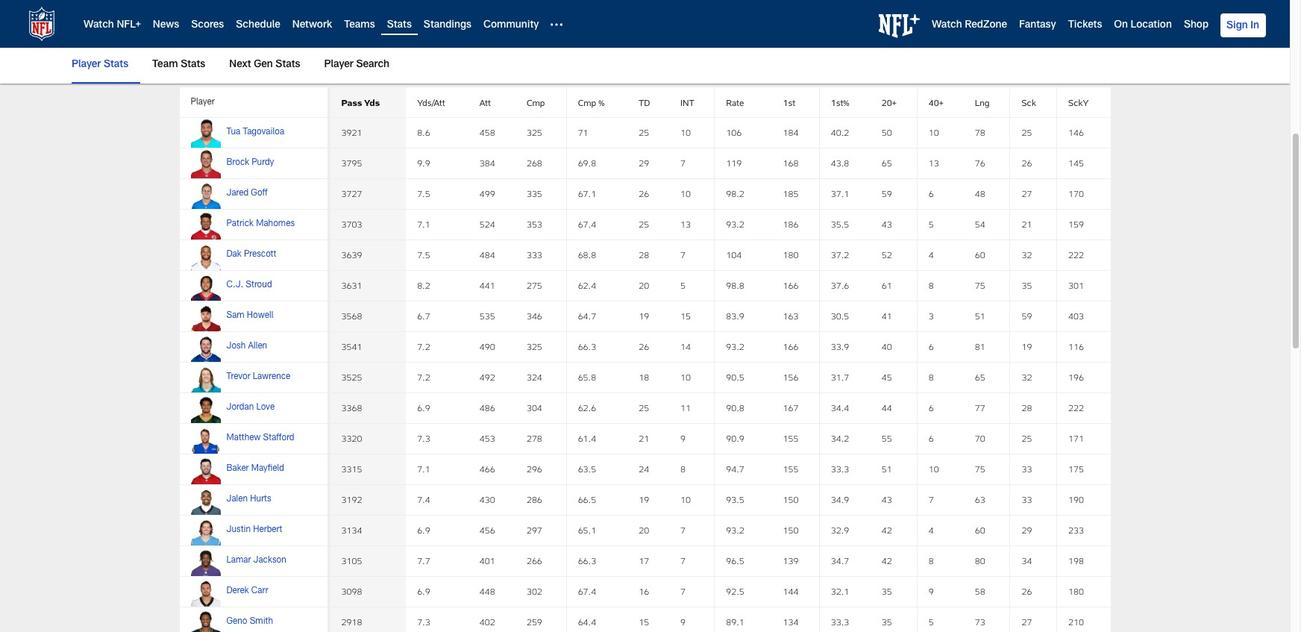 Task type: locate. For each thing, give the bounding box(es) containing it.
61
[[882, 280, 892, 291]]

6 right 55
[[929, 433, 934, 444]]

33 right 63
[[1022, 494, 1032, 505]]

9 down the 11
[[681, 433, 686, 444]]

33 for 175
[[1022, 464, 1032, 474]]

1 vertical spatial 93.2
[[726, 341, 744, 352]]

21 right 54
[[1022, 219, 1032, 229]]

67.4 up 68.8
[[578, 219, 596, 229]]

222 for 28
[[1069, 403, 1084, 413]]

stats right team
[[181, 60, 205, 70]]

1 vertical spatial 155
[[783, 464, 799, 474]]

28 right 68.8
[[639, 250, 649, 260]]

150 for 32.9
[[783, 525, 799, 535]]

6 for 40
[[929, 341, 934, 352]]

2 6 from the top
[[929, 341, 934, 352]]

1 horizontal spatial cmp
[[578, 97, 596, 107]]

1 67.4 from the top
[[578, 219, 596, 229]]

1 vertical spatial 29
[[1022, 525, 1032, 535]]

0 horizontal spatial 15
[[639, 617, 649, 627]]

29 up '34'
[[1022, 525, 1032, 535]]

1 60 from the top
[[975, 250, 985, 260]]

65 up '77'
[[975, 372, 985, 382]]

watch nfl+ link
[[84, 20, 141, 31]]

2 33.3 from the top
[[831, 617, 849, 627]]

33
[[1022, 464, 1032, 474], [1022, 494, 1032, 505]]

1 horizontal spatial player
[[191, 98, 215, 106]]

75 up '81'
[[975, 280, 985, 291]]

222 down 159
[[1069, 250, 1084, 260]]

10 for 93.5
[[681, 494, 691, 505]]

player stats
[[72, 60, 128, 70]]

25 for 186
[[639, 219, 649, 229]]

7.1 down 9.9
[[417, 219, 430, 229]]

155 right the 94.7 at the bottom
[[783, 464, 799, 474]]

60 up the 80
[[975, 525, 985, 535]]

0 vertical spatial 27
[[1022, 188, 1032, 199]]

7.5 up 8.2
[[417, 250, 430, 260]]

0 vertical spatial 9
[[681, 433, 686, 444]]

66.3 down the 64.7
[[578, 341, 596, 352]]

1 325 from the top
[[527, 127, 542, 138]]

7.7
[[417, 556, 430, 566]]

155 down 167
[[783, 433, 799, 444]]

cmp for cmp %
[[578, 97, 596, 107]]

rate link
[[726, 97, 744, 107]]

1 horizontal spatial 13
[[929, 158, 939, 168]]

0 horizontal spatial 28
[[639, 250, 649, 260]]

3639
[[341, 250, 362, 260]]

171
[[1069, 433, 1084, 444]]

2 66.3 from the top
[[578, 556, 596, 566]]

2 42 from the top
[[882, 556, 892, 566]]

116
[[1069, 341, 1084, 352]]

28 right '77'
[[1022, 403, 1032, 413]]

2 vertical spatial 6.9
[[417, 586, 430, 597]]

player up aggregated
[[191, 98, 215, 106]]

93.2 for 13
[[726, 219, 744, 229]]

1 vertical spatial 66.3
[[578, 556, 596, 566]]

8 for 31.7
[[929, 372, 934, 382]]

0 vertical spatial 32
[[1022, 250, 1032, 260]]

2 150 from the top
[[783, 525, 799, 535]]

1 vertical spatial 51
[[882, 464, 892, 474]]

7.3
[[417, 433, 430, 444], [417, 617, 430, 627]]

0 vertical spatial 7.1
[[417, 219, 430, 229]]

1 6.9 from the top
[[417, 403, 430, 413]]

9 for 155
[[681, 433, 686, 444]]

1 7.5 from the top
[[417, 188, 430, 199]]

1 vertical spatial 32
[[1022, 372, 1032, 382]]

7.1 up 7.4
[[417, 464, 430, 474]]

0 vertical spatial 4
[[929, 250, 934, 260]]

168
[[783, 158, 799, 168]]

0 horizontal spatial 13
[[681, 219, 691, 229]]

1 vertical spatial 33.3
[[831, 617, 849, 627]]

268
[[527, 158, 542, 168]]

6.9 left 486
[[417, 403, 430, 413]]

93.2 down "98.2"
[[726, 219, 744, 229]]

1 vertical spatial 19
[[1022, 341, 1032, 352]]

1 horizontal spatial 15
[[681, 311, 691, 321]]

19 for 30.5
[[639, 311, 649, 321]]

0 vertical spatial 7.3
[[417, 433, 430, 444]]

0 vertical spatial 43
[[882, 219, 892, 229]]

tua
[[226, 128, 240, 137]]

401
[[480, 556, 495, 566]]

0 vertical spatial 93.2
[[726, 219, 744, 229]]

11
[[681, 403, 691, 413]]

lng
[[975, 97, 990, 107]]

1 watch from the left
[[84, 20, 114, 31]]

location
[[1131, 20, 1172, 31]]

2 33 from the top
[[1022, 494, 1032, 505]]

466
[[480, 464, 495, 474]]

1 vertical spatial 20
[[639, 525, 649, 535]]

in
[[1251, 21, 1260, 31]]

team
[[152, 60, 178, 70]]

65.1
[[578, 525, 596, 535]]

0 vertical spatial 7.2
[[417, 341, 430, 352]]

1 75 from the top
[[975, 280, 985, 291]]

2 vertical spatial 93.2
[[726, 525, 744, 535]]

7.5 for 499
[[417, 188, 430, 199]]

1 horizontal spatial 51
[[975, 311, 985, 321]]

fantasy
[[1019, 20, 1056, 31]]

2 325 from the top
[[527, 341, 542, 352]]

2 4 from the top
[[929, 525, 934, 535]]

1 93.2 from the top
[[726, 219, 744, 229]]

2 vertical spatial 5
[[929, 617, 934, 627]]

42 right the 32.9
[[882, 525, 892, 535]]

teams link
[[344, 20, 375, 31]]

1 222 from the top
[[1069, 250, 1084, 260]]

1 vertical spatial 166
[[783, 341, 799, 352]]

222 up the 171
[[1069, 403, 1084, 413]]

8 for 37.6
[[929, 280, 934, 291]]

0 vertical spatial 5
[[929, 219, 934, 229]]

51 up '81'
[[975, 311, 985, 321]]

50
[[882, 127, 892, 138]]

19 right '81'
[[1022, 341, 1032, 352]]

9 left the 58
[[929, 586, 934, 597]]

1 42 from the top
[[882, 525, 892, 535]]

dak prescott link
[[226, 250, 276, 259]]

lawrence
[[253, 373, 290, 382]]

yds/att
[[417, 97, 445, 107]]

32 for 222
[[1022, 250, 1032, 260]]

1 vertical spatial 5
[[681, 280, 686, 291]]

10 for 98.2
[[681, 188, 691, 199]]

20+ link
[[882, 97, 897, 107]]

1 vertical spatial 7.2
[[417, 372, 430, 382]]

0 horizontal spatial 65
[[882, 158, 892, 168]]

derek
[[226, 587, 249, 596]]

1 vertical spatial 35
[[882, 586, 892, 597]]

33.3 down 34.2
[[831, 464, 849, 474]]

6 for 59
[[929, 188, 934, 199]]

29 right 69.8
[[639, 158, 649, 168]]

1 vertical spatial 13
[[681, 219, 691, 229]]

1 vertical spatial 65
[[975, 372, 985, 382]]

3 93.2 from the top
[[726, 525, 744, 535]]

2 7.1 from the top
[[417, 464, 430, 474]]

players
[[179, 131, 207, 142]]

7.1 for 466
[[417, 464, 430, 474]]

75 for 35
[[975, 280, 985, 291]]

44
[[882, 403, 892, 413]]

66.5
[[578, 494, 596, 505]]

1 33.3 from the top
[[831, 464, 849, 474]]

jordan
[[226, 403, 254, 412]]

1 cmp from the left
[[527, 97, 545, 107]]

1 vertical spatial 33
[[1022, 494, 1032, 505]]

5 left 98.8
[[681, 280, 686, 291]]

8 up 3
[[929, 280, 934, 291]]

1 166 from the top
[[783, 280, 799, 291]]

14
[[681, 341, 691, 352]]

3
[[929, 311, 934, 321]]

119
[[726, 158, 742, 168]]

2 7.3 from the top
[[417, 617, 430, 627]]

0 vertical spatial 155
[[783, 433, 799, 444]]

0 horizontal spatial 29
[[639, 158, 649, 168]]

7.1
[[417, 219, 430, 229], [417, 464, 430, 474]]

1 horizontal spatial 59
[[1022, 311, 1032, 321]]

1 vertical spatial 180
[[1069, 586, 1084, 597]]

0 vertical spatial 166
[[783, 280, 799, 291]]

93.5
[[726, 494, 744, 505]]

justin
[[226, 526, 251, 535]]

19 right the 64.7
[[639, 311, 649, 321]]

5 left 54
[[929, 219, 934, 229]]

stats down watch nfl+ link
[[104, 60, 128, 70]]

gen
[[254, 60, 273, 70]]

6.9 for 456
[[417, 525, 430, 535]]

1 vertical spatial 43
[[882, 494, 892, 505]]

92.5
[[726, 586, 744, 597]]

66.3 for 325
[[578, 341, 596, 352]]

0 vertical spatial 42
[[882, 525, 892, 535]]

90.8
[[726, 403, 744, 413]]

redzone
[[965, 20, 1007, 31]]

150 left 34.9 on the bottom right
[[783, 494, 799, 505]]

1 vertical spatial 42
[[882, 556, 892, 566]]

player left search
[[324, 60, 354, 70]]

1 horizontal spatial 29
[[1022, 525, 1032, 535]]

1 43 from the top
[[882, 219, 892, 229]]

1 vertical spatial 7.5
[[417, 250, 430, 260]]

cmp left %
[[578, 97, 596, 107]]

1 32 from the top
[[1022, 250, 1032, 260]]

27 right 48
[[1022, 188, 1032, 199]]

28
[[639, 250, 649, 260], [1022, 403, 1032, 413]]

20 right 62.4
[[639, 280, 649, 291]]

75 down 70
[[975, 464, 985, 474]]

2 93.2 from the top
[[726, 341, 744, 352]]

1 vertical spatial 4
[[929, 525, 934, 535]]

2 20 from the top
[[639, 525, 649, 535]]

1 vertical spatial 60
[[975, 525, 985, 535]]

0 vertical spatial 33
[[1022, 464, 1032, 474]]

news
[[153, 20, 179, 31]]

2 27 from the top
[[1022, 617, 1032, 627]]

1 vertical spatial 6.9
[[417, 525, 430, 535]]

6 down 3
[[929, 341, 934, 352]]

1 66.3 from the top
[[578, 341, 596, 352]]

trevor lawrence
[[226, 373, 290, 382]]

304
[[527, 403, 542, 413]]

4 6 from the top
[[929, 433, 934, 444]]

42 right 34.7
[[882, 556, 892, 566]]

43 right 34.9 on the bottom right
[[882, 494, 892, 505]]

2 155 from the top
[[783, 464, 799, 474]]

186
[[783, 219, 799, 229]]

nfl+
[[117, 20, 141, 31]]

166 down 163
[[783, 341, 799, 352]]

0 vertical spatial 75
[[975, 280, 985, 291]]

90.9
[[726, 433, 744, 444]]

59 right 37.1
[[882, 188, 892, 199]]

8 right 45
[[929, 372, 934, 382]]

10 for 90.5
[[681, 372, 691, 382]]

1 7.2 from the top
[[417, 341, 430, 352]]

8 left the 80
[[929, 556, 934, 566]]

7.2 for 490
[[417, 341, 430, 352]]

0 vertical spatial 59
[[882, 188, 892, 199]]

3098
[[341, 586, 362, 597]]

66.3 down 65.1
[[578, 556, 596, 566]]

297
[[527, 525, 542, 535]]

60 down 54
[[975, 250, 985, 260]]

1 7.3 from the top
[[417, 433, 430, 444]]

2 43 from the top
[[882, 494, 892, 505]]

325 down cmp link
[[527, 127, 542, 138]]

296
[[527, 464, 542, 474]]

0 vertical spatial 13
[[929, 158, 939, 168]]

93.2 up 90.5
[[726, 341, 744, 352]]

6.9 for 486
[[417, 403, 430, 413]]

2 cmp from the left
[[578, 97, 596, 107]]

1 vertical spatial 27
[[1022, 617, 1032, 627]]

27 right 73
[[1022, 617, 1032, 627]]

advertisement region
[[373, 3, 917, 70]]

21 up 24
[[639, 433, 649, 444]]

stats link
[[387, 20, 412, 31]]

1 horizontal spatial 28
[[1022, 403, 1032, 413]]

justin herbert link
[[226, 526, 282, 535]]

player down "watch nfl+"
[[72, 60, 101, 70]]

2 32 from the top
[[1022, 372, 1032, 382]]

1 vertical spatial 67.4
[[578, 586, 596, 597]]

51 down 55
[[882, 464, 892, 474]]

2 7.2 from the top
[[417, 372, 430, 382]]

sign in button
[[1221, 13, 1266, 37]]

0 vertical spatial 60
[[975, 250, 985, 260]]

7 for 119
[[681, 158, 686, 168]]

180 down 186
[[783, 250, 799, 260]]

1 7.1 from the top
[[417, 219, 430, 229]]

59 left 403
[[1022, 311, 1032, 321]]

26 right 76
[[1022, 158, 1032, 168]]

banner
[[0, 0, 1290, 84]]

65 down 50
[[882, 158, 892, 168]]

0 vertical spatial 66.3
[[578, 341, 596, 352]]

325 down 346
[[527, 341, 542, 352]]

134
[[783, 617, 799, 627]]

37.2
[[831, 250, 849, 260]]

1 vertical spatial 325
[[527, 341, 542, 352]]

166 for 33.9
[[783, 341, 799, 352]]

1 vertical spatial 7.3
[[417, 617, 430, 627]]

155 for 33.3
[[783, 464, 799, 474]]

c.j. stroud link
[[226, 281, 272, 290]]

1 150 from the top
[[783, 494, 799, 505]]

2 60 from the top
[[975, 525, 985, 535]]

10 for 106
[[681, 127, 691, 138]]

1 vertical spatial 59
[[1022, 311, 1032, 321]]

1 155 from the top
[[783, 433, 799, 444]]

0 horizontal spatial player
[[72, 60, 101, 70]]

166 up 163
[[783, 280, 799, 291]]

32
[[1022, 250, 1032, 260], [1022, 372, 1032, 382]]

15
[[681, 311, 691, 321], [639, 617, 649, 627]]

33.3 down 32.1
[[831, 617, 849, 627]]

222 for 32
[[1069, 250, 1084, 260]]

34.7
[[831, 556, 849, 566]]

60 for 29
[[975, 525, 985, 535]]

cmp % link
[[578, 97, 605, 107]]

2 166 from the top
[[783, 341, 799, 352]]

2 vertical spatial 35
[[882, 617, 892, 627]]

2 6.9 from the top
[[417, 525, 430, 535]]

31.7
[[831, 372, 849, 382]]

1 vertical spatial 222
[[1069, 403, 1084, 413]]

0 horizontal spatial 51
[[882, 464, 892, 474]]

watch left nfl+
[[84, 20, 114, 31]]

2 222 from the top
[[1069, 403, 1084, 413]]

32 for 196
[[1022, 372, 1032, 382]]

0 horizontal spatial 180
[[783, 250, 799, 260]]

19 down 24
[[639, 494, 649, 505]]

5 for 134
[[929, 617, 934, 627]]

7.3 up 7.4
[[417, 433, 430, 444]]

2 vertical spatial 9
[[681, 617, 686, 627]]

7.3 down 7.7
[[417, 617, 430, 627]]

6 left 48
[[929, 188, 934, 199]]

150 up 139
[[783, 525, 799, 535]]

3 6 from the top
[[929, 403, 934, 413]]

0 vertical spatial 21
[[1022, 219, 1032, 229]]

6 right the 44
[[929, 403, 934, 413]]

0 vertical spatial 325
[[527, 127, 542, 138]]

40.2
[[831, 127, 849, 138]]

15 down 16
[[639, 617, 649, 627]]

33 left 175 at right bottom
[[1022, 464, 1032, 474]]

aggregated players statistics
[[179, 119, 225, 154]]

6.9 up 7.7
[[417, 525, 430, 535]]

0 vertical spatial 15
[[681, 311, 691, 321]]

67.4 up 64.4
[[578, 586, 596, 597]]

1 20 from the top
[[639, 280, 649, 291]]

watch left redzone
[[932, 20, 962, 31]]

0 vertical spatial 6.9
[[417, 403, 430, 413]]

0 vertical spatial 222
[[1069, 250, 1084, 260]]

6.9 for 448
[[417, 586, 430, 597]]

20 up 17
[[639, 525, 649, 535]]

98.8
[[726, 280, 744, 291]]

0 horizontal spatial cmp
[[527, 97, 545, 107]]

42 for 32.9
[[882, 525, 892, 535]]

player for player search
[[324, 60, 354, 70]]

7.5 for 484
[[417, 250, 430, 260]]

458
[[480, 127, 495, 138]]

2 7.5 from the top
[[417, 250, 430, 260]]

0 vertical spatial 7.5
[[417, 188, 430, 199]]

tua tagovailoa link
[[226, 128, 284, 137]]

1 4 from the top
[[929, 250, 934, 260]]

27
[[1022, 188, 1032, 199], [1022, 617, 1032, 627]]

15 up 14
[[681, 311, 691, 321]]

75 for 33
[[975, 464, 985, 474]]

0 vertical spatial 20
[[639, 280, 649, 291]]

1 horizontal spatial 65
[[975, 372, 985, 382]]

180 down "198" on the right of page
[[1069, 586, 1084, 597]]

1 vertical spatial 21
[[639, 433, 649, 444]]

93.2 for 7
[[726, 525, 744, 535]]

43 up '52' at the right of page
[[882, 219, 892, 229]]

1 27 from the top
[[1022, 188, 1032, 199]]

7.5 down 9.9
[[417, 188, 430, 199]]

jared goff
[[226, 189, 268, 198]]

0 vertical spatial 19
[[639, 311, 649, 321]]

9 left 89.1
[[681, 617, 686, 627]]

2 67.4 from the top
[[578, 586, 596, 597]]

67.4 for 353
[[578, 219, 596, 229]]

1 horizontal spatial 21
[[1022, 219, 1032, 229]]

watch for watch nfl+
[[84, 20, 114, 31]]

37.6
[[831, 280, 849, 291]]

486
[[480, 403, 495, 413]]

1 vertical spatial 7.1
[[417, 464, 430, 474]]

5 left 73
[[929, 617, 934, 627]]

190
[[1069, 494, 1084, 505]]

2 horizontal spatial player
[[324, 60, 354, 70]]

att
[[480, 97, 491, 107]]

jalen hurts link
[[226, 495, 271, 504]]

64.4
[[578, 617, 596, 627]]

60 for 32
[[975, 250, 985, 260]]

1 vertical spatial 150
[[783, 525, 799, 535]]

1 horizontal spatial 180
[[1069, 586, 1084, 597]]

81
[[975, 341, 985, 352]]

nfl+ image
[[879, 14, 920, 38]]

144
[[783, 586, 799, 597]]

matthew stafford
[[226, 434, 294, 443]]

30.5
[[831, 311, 849, 321]]

2 75 from the top
[[975, 464, 985, 474]]

6.9 down 7.7
[[417, 586, 430, 597]]

josh allen
[[226, 342, 267, 351]]

6
[[929, 188, 934, 199], [929, 341, 934, 352], [929, 403, 934, 413], [929, 433, 934, 444]]

cmp right att link
[[527, 97, 545, 107]]

3 6.9 from the top
[[417, 586, 430, 597]]

233
[[1069, 525, 1084, 535]]

0 vertical spatial 33.3
[[831, 464, 849, 474]]

93.2 up 96.5
[[726, 525, 744, 535]]

1 6 from the top
[[929, 188, 934, 199]]

0 horizontal spatial watch
[[84, 20, 114, 31]]

7.1 for 524
[[417, 219, 430, 229]]

65
[[882, 158, 892, 168], [975, 372, 985, 382]]

2 watch from the left
[[932, 20, 962, 31]]

20 for 7
[[639, 525, 649, 535]]

167
[[783, 403, 799, 413]]

2 vertical spatial 19
[[639, 494, 649, 505]]

0 vertical spatial 67.4
[[578, 219, 596, 229]]

1 33 from the top
[[1022, 464, 1032, 474]]

1 horizontal spatial watch
[[932, 20, 962, 31]]

1 vertical spatial 75
[[975, 464, 985, 474]]

7 for 92.5
[[681, 586, 686, 597]]



Task type: vqa. For each thing, say whether or not it's contained in the screenshot.


Task type: describe. For each thing, give the bounding box(es) containing it.
35 for 73
[[882, 617, 892, 627]]

player search link
[[318, 48, 395, 82]]

61.4
[[578, 433, 596, 444]]

33.3 for 155
[[831, 464, 849, 474]]

145
[[1069, 158, 1084, 168]]

325 for 458
[[527, 127, 542, 138]]

lamar jackson
[[226, 556, 286, 565]]

67.1
[[578, 188, 596, 199]]

player search
[[324, 60, 390, 70]]

26 up 18
[[639, 341, 649, 352]]

watch redzone link
[[932, 20, 1007, 31]]

7.3 for 402
[[417, 617, 430, 627]]

353
[[527, 219, 542, 229]]

geno
[[226, 617, 247, 626]]

35 for 58
[[882, 586, 892, 597]]

community
[[484, 20, 539, 31]]

dak prescott
[[226, 250, 276, 259]]

cmp %
[[578, 97, 605, 107]]

90.5
[[726, 372, 744, 382]]

302
[[527, 586, 542, 597]]

watch for watch redzone
[[932, 20, 962, 31]]

63.5
[[578, 464, 596, 474]]

td link
[[639, 97, 650, 107]]

0 horizontal spatial 21
[[639, 433, 649, 444]]

1 vertical spatial 15
[[639, 617, 649, 627]]

35.5
[[831, 219, 849, 229]]

146
[[1069, 127, 1084, 138]]

139
[[783, 556, 799, 566]]

93.2 for 14
[[726, 341, 744, 352]]

34.2
[[831, 433, 849, 444]]

166 for 37.6
[[783, 280, 799, 291]]

7.3 for 453
[[417, 433, 430, 444]]

0 vertical spatial 29
[[639, 158, 649, 168]]

43 for 35.5
[[882, 219, 892, 229]]

106
[[726, 127, 742, 138]]

1st%
[[831, 97, 850, 107]]

4 for 52
[[929, 250, 934, 260]]

20 for 5
[[639, 280, 649, 291]]

66.3 for 266
[[578, 556, 596, 566]]

325 for 490
[[527, 341, 542, 352]]

patrick mahomes
[[226, 220, 295, 229]]

384
[[480, 158, 495, 168]]

7 for 96.5
[[681, 556, 686, 566]]

77
[[975, 403, 985, 413]]

nfl shield image
[[24, 6, 60, 42]]

0 vertical spatial 35
[[1022, 280, 1032, 291]]

justin herbert
[[226, 526, 282, 535]]

pass yds
[[341, 97, 380, 107]]

schedule link
[[236, 20, 280, 31]]

210
[[1069, 617, 1084, 627]]

33.3 for 134
[[831, 617, 849, 627]]

8 for 34.7
[[929, 556, 934, 566]]

stats right teams link
[[387, 20, 412, 31]]

fantasy link
[[1019, 20, 1056, 31]]

9.9
[[417, 158, 430, 168]]

7.4
[[417, 494, 430, 505]]

67.4 for 302
[[578, 586, 596, 597]]

mahomes
[[256, 220, 295, 229]]

josh allen link
[[226, 342, 267, 351]]

community link
[[484, 20, 539, 31]]

0 vertical spatial 180
[[783, 250, 799, 260]]

stafford
[[263, 434, 294, 443]]

sam howell
[[226, 312, 273, 320]]

tua tagovailoa
[[226, 128, 284, 137]]

6 for 55
[[929, 433, 934, 444]]

27 for 210
[[1022, 617, 1032, 627]]

89.1
[[726, 617, 744, 627]]

dak
[[226, 250, 242, 259]]

jalen
[[226, 495, 248, 504]]

76
[[975, 158, 985, 168]]

43 for 34.9
[[882, 494, 892, 505]]

statistics
[[179, 144, 215, 154]]

4 for 42
[[929, 525, 934, 535]]

150 for 34.9
[[783, 494, 799, 505]]

26 right 67.1
[[639, 188, 649, 199]]

brock purdy link
[[226, 159, 274, 167]]

pass yds link
[[341, 97, 380, 107]]

on
[[1114, 20, 1128, 31]]

stats right gen
[[276, 60, 300, 70]]

baker mayfield link
[[226, 464, 284, 473]]

9 for 134
[[681, 617, 686, 627]]

524
[[480, 219, 495, 229]]

tickets
[[1068, 20, 1102, 31]]

17
[[639, 556, 649, 566]]

mayfield
[[251, 464, 284, 473]]

40
[[882, 341, 892, 352]]

0 vertical spatial 65
[[882, 158, 892, 168]]

standings link
[[424, 20, 472, 31]]

sign
[[1227, 21, 1248, 31]]

48
[[975, 188, 985, 199]]

34.9
[[831, 494, 849, 505]]

player for player stats
[[72, 60, 101, 70]]

geno smith link
[[226, 617, 273, 626]]

33 for 190
[[1022, 494, 1032, 505]]

0 vertical spatial 51
[[975, 311, 985, 321]]

1 vertical spatial 28
[[1022, 403, 1032, 413]]

banner containing watch nfl+
[[0, 0, 1290, 84]]

scores
[[191, 20, 224, 31]]

41
[[882, 311, 892, 321]]

trevor
[[226, 373, 250, 382]]

8 right 24
[[681, 464, 686, 474]]

1st
[[783, 97, 796, 107]]

16
[[639, 586, 649, 597]]

5 for 186
[[929, 219, 934, 229]]

492
[[480, 372, 495, 382]]

155 for 34.2
[[783, 433, 799, 444]]

8.6
[[417, 127, 430, 138]]

purdy
[[252, 159, 274, 167]]

104
[[726, 250, 742, 260]]

19 for 34.9
[[639, 494, 649, 505]]

0 horizontal spatial 59
[[882, 188, 892, 199]]

54
[[975, 219, 985, 229]]

7 for 93.2
[[681, 525, 686, 535]]

on location
[[1114, 20, 1172, 31]]

3134
[[341, 525, 362, 535]]

team stats link
[[146, 48, 211, 82]]

3105
[[341, 556, 362, 566]]

83.9
[[726, 311, 744, 321]]

3921
[[341, 127, 362, 138]]

448
[[480, 586, 495, 597]]

156
[[783, 372, 799, 382]]

watch nfl+
[[84, 20, 141, 31]]

jalen hurts
[[226, 495, 271, 504]]

58
[[975, 586, 985, 597]]

7.2 for 492
[[417, 372, 430, 382]]

7 for 104
[[681, 250, 686, 260]]

52
[[882, 250, 892, 260]]

smith
[[250, 617, 273, 626]]

42 for 34.7
[[882, 556, 892, 566]]

cmp for cmp link
[[527, 97, 545, 107]]

dots image
[[551, 19, 563, 31]]

535
[[480, 311, 495, 321]]

25 for 184
[[639, 127, 649, 138]]

27 for 170
[[1022, 188, 1032, 199]]

jared goff link
[[226, 189, 268, 198]]

185
[[783, 188, 799, 199]]

25 for 167
[[639, 403, 649, 413]]

6 for 44
[[929, 403, 934, 413]]

sam howell link
[[226, 312, 273, 320]]

62.4
[[578, 280, 596, 291]]

1 vertical spatial 9
[[929, 586, 934, 597]]

3631
[[341, 280, 362, 291]]

70
[[975, 433, 985, 444]]

184
[[783, 127, 799, 138]]

26 down '34'
[[1022, 586, 1032, 597]]



